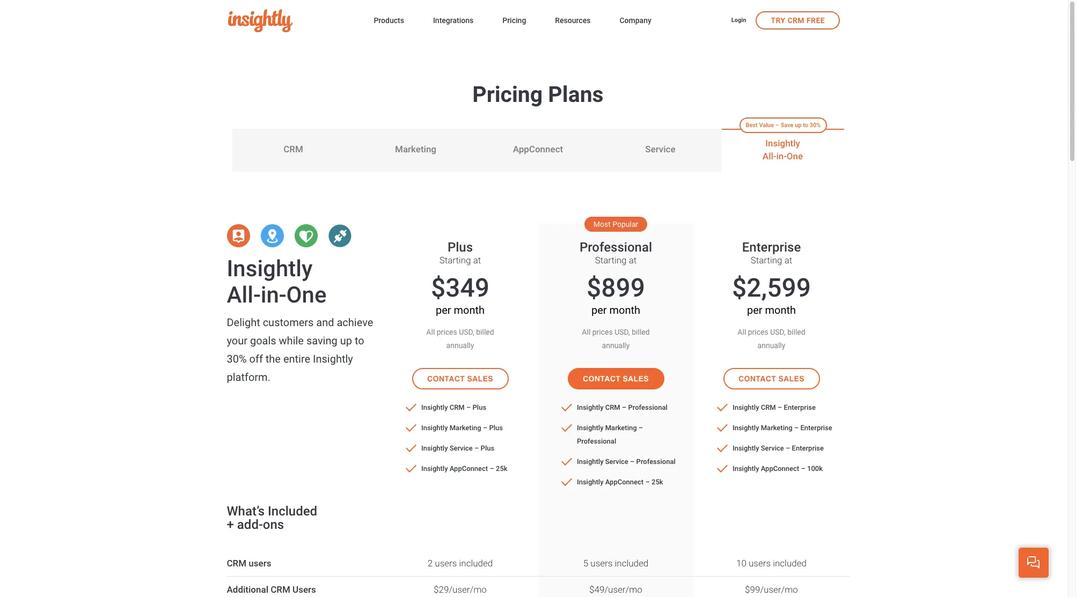 Task type: vqa. For each thing, say whether or not it's contained in the screenshot.
left Customer
no



Task type: describe. For each thing, give the bounding box(es) containing it.
per month for enterprise
[[748, 304, 797, 317]]

insightly up insightly marketing – enterprise
[[733, 404, 760, 412]]

marketing for insightly crm – enterprise
[[761, 424, 793, 432]]

2
[[428, 559, 433, 569]]

2 per month from the left
[[592, 304, 641, 317]]

insightly appconnect – 25k for plus
[[422, 465, 508, 473]]

marketing link
[[355, 129, 477, 172]]

– down insightly service – professional
[[646, 479, 650, 487]]

best value – save up to 30%
[[746, 122, 821, 129]]

add-
[[237, 518, 263, 533]]

10
[[737, 559, 747, 569]]

crm for insightly crm – enterprise
[[761, 404, 776, 412]]

platform.
[[227, 371, 271, 384]]

– up insightly service – enterprise
[[795, 424, 799, 432]]

– up insightly marketing – enterprise
[[778, 404, 783, 412]]

enterprise starting at
[[743, 240, 802, 266]]

– inside products and bundles 'tab list'
[[776, 122, 780, 129]]

insightly marketing – enterprise
[[733, 424, 833, 432]]

2 month from the left
[[610, 304, 641, 317]]

users
[[293, 585, 316, 596]]

2 contact sales from the left
[[583, 375, 649, 383]]

enterprise for service
[[793, 445, 824, 453]]

– up 'insightly marketing – plus'
[[467, 404, 471, 412]]

delight customers and achieve your goals while saving up to 30% off the entire insightly platform.
[[227, 316, 373, 384]]

per for plus
[[436, 304, 451, 317]]

marketing for insightly crm – plus
[[450, 424, 482, 432]]

crm for additional crm users
[[271, 585, 290, 596]]

popular
[[613, 220, 639, 229]]

contact sales for plus
[[428, 375, 494, 383]]

one inside products and bundles 'tab list'
[[787, 151, 804, 162]]

$99/user/mo
[[746, 585, 799, 596]]

appconnect inside appconnect link
[[513, 144, 564, 155]]

crm for try crm free
[[788, 16, 805, 24]]

usd, for plus
[[459, 328, 475, 337]]

$49/user/mo
[[590, 585, 643, 596]]

try crm free button
[[756, 11, 841, 29]]

crm for insightly crm – plus
[[450, 404, 465, 412]]

enterprise for crm
[[784, 404, 816, 412]]

users for 2
[[435, 559, 457, 569]]

2 users included
[[428, 559, 493, 569]]

30% inside delight customers and achieve your goals while saving up to 30% off the entire insightly platform.
[[227, 353, 247, 366]]

1 vertical spatial one
[[287, 282, 327, 308]]

to inside products and bundles 'tab list'
[[804, 122, 809, 129]]

2 per from the left
[[592, 304, 607, 317]]

insightly down insightly service – professional
[[577, 479, 604, 487]]

additional crm users
[[227, 585, 316, 596]]

included
[[268, 504, 318, 519]]

professional for service
[[637, 458, 676, 466]]

insightly inside delight customers and achieve your goals while saving up to 30% off the entire insightly platform.
[[313, 353, 353, 366]]

– down 'insightly marketing – plus'
[[475, 445, 479, 453]]

integrations
[[433, 16, 474, 25]]

0 horizontal spatial insightly all-in-one
[[227, 256, 327, 308]]

insightly down insightly service – plus
[[422, 465, 448, 473]]

plus starting at
[[440, 240, 481, 266]]

2 usd, from the left
[[615, 328, 630, 337]]

professional for crm
[[629, 404, 668, 412]]

marketing for insightly crm – professional
[[606, 424, 637, 432]]

– up insightly service – plus
[[483, 424, 488, 432]]

value
[[760, 122, 775, 129]]

100k
[[808, 465, 823, 473]]

enterprise for marketing
[[801, 424, 833, 432]]

25k for insightly service – professional
[[652, 479, 664, 487]]

insightly down insightly marketing – professional
[[577, 458, 604, 466]]

insightly down insightly crm – enterprise at the right of page
[[733, 424, 760, 432]]

products
[[374, 16, 404, 25]]

entire
[[284, 353, 311, 366]]

billed for enterprise
[[788, 328, 806, 337]]

all- inside products and bundles 'tab list'
[[763, 151, 777, 162]]

plus for service
[[481, 445, 495, 453]]

plus for marketing
[[490, 424, 503, 432]]

contact sales for enterprise
[[739, 375, 805, 383]]

contact for plus
[[428, 375, 465, 383]]

appconnect icon image
[[328, 225, 352, 248]]

crm users
[[227, 559, 271, 569]]

2 all prices usd, billed annually from the left
[[582, 328, 650, 350]]

professional starting at
[[580, 240, 653, 266]]

resources
[[556, 16, 591, 25]]

at for enterprise
[[785, 255, 793, 266]]

company
[[620, 16, 652, 25]]

what's
[[227, 504, 265, 519]]

plans
[[549, 82, 604, 107]]

2 contact sales link from the left
[[568, 368, 665, 390]]

starting for plus
[[440, 255, 471, 266]]

annually for plus
[[447, 342, 474, 350]]

users for crm
[[249, 559, 271, 569]]

the
[[266, 353, 281, 366]]

insightly marketing – plus
[[422, 424, 503, 432]]

– left 100k
[[802, 465, 806, 473]]

included for 10 users included
[[774, 559, 807, 569]]

sales for enterprise
[[779, 375, 805, 383]]

free
[[807, 16, 826, 24]]

included for 2 users included
[[459, 559, 493, 569]]

professional down most popular
[[580, 240, 653, 255]]

in- inside products and bundles 'tab list'
[[777, 151, 787, 162]]

resources link
[[556, 14, 591, 29]]

what's included + add-ons
[[227, 504, 318, 533]]

contact for enterprise
[[739, 375, 777, 383]]

service for insightly crm – plus
[[450, 445, 473, 453]]

prices for plus
[[437, 328, 457, 337]]

insightly logo image
[[228, 9, 293, 32]]

crm link
[[232, 129, 355, 172]]

most popular
[[594, 220, 639, 229]]

delight
[[227, 316, 260, 329]]

– up insightly marketing – professional
[[622, 404, 627, 412]]

service for insightly crm – enterprise
[[761, 445, 785, 453]]

insightly crm – enterprise
[[733, 404, 816, 412]]

per for enterprise
[[748, 304, 763, 317]]

marketing inside products and bundles 'tab list'
[[395, 144, 437, 155]]

products link
[[374, 14, 404, 29]]

2 sales from the left
[[623, 375, 649, 383]]

login link
[[732, 16, 747, 25]]

30% inside products and bundles 'tab list'
[[810, 122, 821, 129]]

contact sales button for plus
[[412, 368, 509, 390]]

customers
[[263, 316, 314, 329]]

service inside products and bundles 'tab list'
[[646, 144, 676, 155]]

crm inside products and bundles 'tab list'
[[284, 144, 303, 155]]

25k for insightly service – plus
[[496, 465, 508, 473]]

insightly inside insightly marketing – professional
[[577, 424, 604, 432]]

appconnect link
[[477, 129, 600, 172]]

starting for enterprise
[[751, 255, 783, 266]]

crm icon image
[[227, 225, 250, 248]]



Task type: locate. For each thing, give the bounding box(es) containing it.
1 users from the left
[[249, 559, 271, 569]]

0 horizontal spatial 25k
[[496, 465, 508, 473]]

3 all from the left
[[738, 328, 747, 337]]

contact sales button for enterprise
[[724, 368, 820, 390]]

all- down value
[[763, 151, 777, 162]]

0 horizontal spatial up
[[340, 335, 352, 348]]

contact sales button up insightly crm – professional
[[568, 368, 665, 390]]

3 contact from the left
[[739, 375, 777, 383]]

3 users from the left
[[591, 559, 613, 569]]

sales
[[467, 375, 494, 383], [623, 375, 649, 383], [779, 375, 805, 383]]

annually for enterprise
[[758, 342, 786, 350]]

0 horizontal spatial all prices usd, billed annually
[[427, 328, 494, 350]]

insightly service – professional
[[577, 458, 676, 466]]

contact sales up insightly crm – professional
[[583, 375, 649, 383]]

0 horizontal spatial billed
[[477, 328, 494, 337]]

insightly down insightly service – enterprise
[[733, 465, 760, 473]]

all
[[427, 328, 435, 337], [582, 328, 591, 337], [738, 328, 747, 337]]

0 vertical spatial one
[[787, 151, 804, 162]]

30% right save
[[810, 122, 821, 129]]

users right 5
[[591, 559, 613, 569]]

try
[[771, 16, 786, 24]]

appconnect for insightly crm – professional
[[606, 479, 644, 487]]

1 horizontal spatial insightly all-in-one
[[763, 138, 804, 162]]

0 horizontal spatial contact
[[428, 375, 465, 383]]

included for 5 users included
[[615, 559, 649, 569]]

per month
[[436, 304, 485, 317], [592, 304, 641, 317], [748, 304, 797, 317]]

appconnect for insightly crm – plus
[[450, 465, 488, 473]]

0 horizontal spatial contact sales
[[428, 375, 494, 383]]

all prices usd, billed annually for enterprise
[[738, 328, 806, 350]]

up right save
[[796, 122, 802, 129]]

sales for plus
[[467, 375, 494, 383]]

contact up insightly crm – professional
[[583, 375, 621, 383]]

1 horizontal spatial per month
[[592, 304, 641, 317]]

professional up insightly service – professional
[[577, 438, 617, 446]]

pricing for pricing plans
[[473, 82, 543, 107]]

30%
[[810, 122, 821, 129], [227, 353, 247, 366]]

1 horizontal spatial prices
[[593, 328, 613, 337]]

2 horizontal spatial included
[[774, 559, 807, 569]]

contact sales link up insightly crm – professional
[[568, 368, 665, 390]]

25k
[[496, 465, 508, 473], [652, 479, 664, 487]]

0 vertical spatial all-
[[763, 151, 777, 162]]

at inside plus starting at
[[474, 255, 481, 266]]

best
[[746, 122, 758, 129]]

1 prices from the left
[[437, 328, 457, 337]]

1 all prices usd, billed annually from the left
[[427, 328, 494, 350]]

all prices usd, billed annually
[[427, 328, 494, 350], [582, 328, 650, 350], [738, 328, 806, 350]]

0 horizontal spatial starting
[[440, 255, 471, 266]]

insightly crm – plus
[[422, 404, 487, 412]]

– left save
[[776, 122, 780, 129]]

while
[[279, 335, 304, 348]]

to right save
[[804, 122, 809, 129]]

up down achieve on the left bottom of page
[[340, 335, 352, 348]]

insightly appconnect – 25k
[[422, 465, 508, 473], [577, 479, 664, 487]]

sales up 'insightly crm – plus'
[[467, 375, 494, 383]]

contact
[[428, 375, 465, 383], [583, 375, 621, 383], [739, 375, 777, 383]]

0 vertical spatial to
[[804, 122, 809, 129]]

starting inside 'professional starting at'
[[596, 255, 627, 266]]

0 horizontal spatial in-
[[261, 282, 287, 308]]

3 all prices usd, billed annually from the left
[[738, 328, 806, 350]]

users right 2
[[435, 559, 457, 569]]

1 horizontal spatial in-
[[777, 151, 787, 162]]

0 horizontal spatial 30%
[[227, 353, 247, 366]]

1 horizontal spatial contact
[[583, 375, 621, 383]]

0 horizontal spatial sales
[[467, 375, 494, 383]]

1 horizontal spatial contact sales
[[583, 375, 649, 383]]

1 at from the left
[[474, 255, 481, 266]]

insightly
[[766, 138, 801, 149], [227, 256, 313, 282], [313, 353, 353, 366], [422, 404, 448, 412], [577, 404, 604, 412], [733, 404, 760, 412], [422, 424, 448, 432], [577, 424, 604, 432], [733, 424, 760, 432], [422, 445, 448, 453], [733, 445, 760, 453], [577, 458, 604, 466], [422, 465, 448, 473], [733, 465, 760, 473], [577, 479, 604, 487]]

1 per month from the left
[[436, 304, 485, 317]]

marketing inside insightly marketing – professional
[[606, 424, 637, 432]]

1 horizontal spatial 25k
[[652, 479, 664, 487]]

insightly all-in-one down "best value – save up to 30%"
[[763, 138, 804, 162]]

pricing
[[503, 16, 527, 25], [473, 82, 543, 107]]

0 horizontal spatial contact sales button
[[412, 368, 509, 390]]

to down achieve on the left bottom of page
[[355, 335, 364, 348]]

3 per month from the left
[[748, 304, 797, 317]]

0 vertical spatial 30%
[[810, 122, 821, 129]]

included up $49/user/mo
[[615, 559, 649, 569]]

insightly crm – professional
[[577, 404, 668, 412]]

starting
[[440, 255, 471, 266], [596, 255, 627, 266], [751, 255, 783, 266]]

3 contact sales link from the left
[[724, 368, 820, 390]]

off
[[250, 353, 263, 366]]

0 horizontal spatial usd,
[[459, 328, 475, 337]]

insightly service – enterprise
[[733, 445, 824, 453]]

your
[[227, 335, 248, 348]]

2 billed from the left
[[632, 328, 650, 337]]

goals
[[250, 335, 276, 348]]

users up additional crm users
[[249, 559, 271, 569]]

prices for enterprise
[[749, 328, 769, 337]]

4 users from the left
[[749, 559, 771, 569]]

all-
[[763, 151, 777, 162], [227, 282, 261, 308]]

up inside delight customers and achieve your goals while saving up to 30% off the entire insightly platform.
[[340, 335, 352, 348]]

contact sales up insightly crm – enterprise at the right of page
[[739, 375, 805, 383]]

1 contact sales from the left
[[428, 375, 494, 383]]

1 vertical spatial to
[[355, 335, 364, 348]]

2 horizontal spatial usd,
[[771, 328, 786, 337]]

1 vertical spatial 25k
[[652, 479, 664, 487]]

contact sales link up insightly crm – enterprise at the right of page
[[724, 368, 820, 390]]

1 contact sales button from the left
[[412, 368, 509, 390]]

users for 10
[[749, 559, 771, 569]]

users for 5
[[591, 559, 613, 569]]

1 all from the left
[[427, 328, 435, 337]]

insightly marketing – professional
[[577, 424, 644, 446]]

billed for plus
[[477, 328, 494, 337]]

1 horizontal spatial starting
[[596, 255, 627, 266]]

ons
[[263, 518, 284, 533]]

plus inside plus starting at
[[448, 240, 473, 255]]

contact sales link for plus
[[412, 368, 509, 390]]

0 horizontal spatial per
[[436, 304, 451, 317]]

one up customers on the bottom left of page
[[287, 282, 327, 308]]

+
[[227, 518, 234, 533]]

1 vertical spatial insightly all-in-one
[[227, 256, 327, 308]]

to
[[804, 122, 809, 129], [355, 335, 364, 348]]

0 vertical spatial insightly appconnect – 25k
[[422, 465, 508, 473]]

contact sales
[[428, 375, 494, 383], [583, 375, 649, 383], [739, 375, 805, 383]]

professional for marketing
[[577, 438, 617, 446]]

included
[[459, 559, 493, 569], [615, 559, 649, 569], [774, 559, 807, 569]]

1 vertical spatial up
[[340, 335, 352, 348]]

2 horizontal spatial per month
[[748, 304, 797, 317]]

crm inside button
[[788, 16, 805, 24]]

insightly appconnect – 25k down insightly service – plus
[[422, 465, 508, 473]]

0 vertical spatial in-
[[777, 151, 787, 162]]

0 horizontal spatial at
[[474, 255, 481, 266]]

all for plus
[[427, 328, 435, 337]]

save
[[781, 122, 794, 129]]

marketing
[[395, 144, 437, 155], [450, 424, 482, 432], [606, 424, 637, 432], [761, 424, 793, 432]]

0 horizontal spatial all-
[[227, 282, 261, 308]]

insightly up insightly appconnect – 100k
[[733, 445, 760, 453]]

in- down "best value – save up to 30%"
[[777, 151, 787, 162]]

1 contact sales link from the left
[[412, 368, 509, 390]]

0 vertical spatial pricing
[[503, 16, 527, 25]]

1 horizontal spatial billed
[[632, 328, 650, 337]]

2 horizontal spatial all
[[738, 328, 747, 337]]

insightly down insightly crm – professional
[[577, 424, 604, 432]]

3 at from the left
[[785, 255, 793, 266]]

2 horizontal spatial per
[[748, 304, 763, 317]]

in- up customers on the bottom left of page
[[261, 282, 287, 308]]

1 vertical spatial pricing
[[473, 82, 543, 107]]

1 horizontal spatial included
[[615, 559, 649, 569]]

5
[[584, 559, 589, 569]]

insightly all-in-one inside products and bundles 'tab list'
[[763, 138, 804, 162]]

3 per from the left
[[748, 304, 763, 317]]

2 horizontal spatial all prices usd, billed annually
[[738, 328, 806, 350]]

service
[[646, 144, 676, 155], [450, 445, 473, 453], [761, 445, 785, 453], [606, 458, 629, 466]]

included up $29/user/mo
[[459, 559, 493, 569]]

insightly service – plus
[[422, 445, 495, 453]]

2 horizontal spatial contact sales link
[[724, 368, 820, 390]]

0 horizontal spatial included
[[459, 559, 493, 569]]

service link
[[600, 129, 722, 172]]

1 horizontal spatial all
[[582, 328, 591, 337]]

pricing for pricing
[[503, 16, 527, 25]]

starting for professional
[[596, 255, 627, 266]]

usd, for enterprise
[[771, 328, 786, 337]]

insightly up insightly marketing – professional
[[577, 404, 604, 412]]

appconnect for insightly crm – enterprise
[[761, 465, 800, 473]]

insightly all-in-one up customers on the bottom left of page
[[227, 256, 327, 308]]

1 horizontal spatial usd,
[[615, 328, 630, 337]]

per month for plus
[[436, 304, 485, 317]]

professional
[[580, 240, 653, 255], [629, 404, 668, 412], [577, 438, 617, 446], [637, 458, 676, 466]]

insightly down saving
[[313, 353, 353, 366]]

1 contact from the left
[[428, 375, 465, 383]]

1 horizontal spatial month
[[610, 304, 641, 317]]

1 per from the left
[[436, 304, 451, 317]]

– down insightly service – plus
[[490, 465, 495, 473]]

month for enterprise
[[766, 304, 797, 317]]

contact up insightly crm – enterprise at the right of page
[[739, 375, 777, 383]]

3 prices from the left
[[749, 328, 769, 337]]

insightly appconnect – 25k for professional
[[577, 479, 664, 487]]

0 horizontal spatial per month
[[436, 304, 485, 317]]

0 horizontal spatial insightly appconnect – 25k
[[422, 465, 508, 473]]

2 horizontal spatial month
[[766, 304, 797, 317]]

additional
[[227, 585, 269, 596]]

3 starting from the left
[[751, 255, 783, 266]]

users right 10 at the right bottom of page
[[749, 559, 771, 569]]

service for insightly crm – professional
[[606, 458, 629, 466]]

enterprise
[[743, 240, 802, 255], [784, 404, 816, 412], [801, 424, 833, 432], [793, 445, 824, 453]]

login
[[732, 17, 747, 24]]

sales up insightly crm – enterprise at the right of page
[[779, 375, 805, 383]]

pricing link
[[503, 14, 527, 29]]

0 horizontal spatial to
[[355, 335, 364, 348]]

contact sales button up insightly crm – enterprise at the right of page
[[724, 368, 820, 390]]

3 annually from the left
[[758, 342, 786, 350]]

products and bundles tab list
[[232, 117, 845, 172]]

2 horizontal spatial contact sales
[[739, 375, 805, 383]]

per
[[436, 304, 451, 317], [592, 304, 607, 317], [748, 304, 763, 317]]

2 horizontal spatial starting
[[751, 255, 783, 266]]

1 horizontal spatial at
[[629, 255, 637, 266]]

1 annually from the left
[[447, 342, 474, 350]]

1 vertical spatial 30%
[[227, 353, 247, 366]]

contact sales link up 'insightly crm – plus'
[[412, 368, 509, 390]]

2 all from the left
[[582, 328, 591, 337]]

contact sales button up 'insightly crm – plus'
[[412, 368, 509, 390]]

1 horizontal spatial contact sales link
[[568, 368, 665, 390]]

2 horizontal spatial billed
[[788, 328, 806, 337]]

1 horizontal spatial contact sales button
[[568, 368, 665, 390]]

at inside 'professional starting at'
[[629, 255, 637, 266]]

1 horizontal spatial insightly appconnect – 25k
[[577, 479, 664, 487]]

2 prices from the left
[[593, 328, 613, 337]]

saving
[[307, 335, 338, 348]]

insightly appconnect – 100k
[[733, 465, 823, 473]]

all- up delight
[[227, 282, 261, 308]]

annually
[[447, 342, 474, 350], [602, 342, 630, 350], [758, 342, 786, 350]]

marketing icon image
[[261, 225, 284, 248]]

1 included from the left
[[459, 559, 493, 569]]

company link
[[620, 14, 652, 29]]

contact sales link for enterprise
[[724, 368, 820, 390]]

insightly down 'insightly crm – plus'
[[422, 424, 448, 432]]

up inside products and bundles 'tab list'
[[796, 122, 802, 129]]

0 horizontal spatial month
[[454, 304, 485, 317]]

appconnect
[[513, 144, 564, 155], [450, 465, 488, 473], [761, 465, 800, 473], [606, 479, 644, 487]]

professional inside insightly marketing – professional
[[577, 438, 617, 446]]

2 contact sales button from the left
[[568, 368, 665, 390]]

3 billed from the left
[[788, 328, 806, 337]]

2 starting from the left
[[596, 255, 627, 266]]

and
[[317, 316, 334, 329]]

1 usd, from the left
[[459, 328, 475, 337]]

try crm free
[[771, 16, 826, 24]]

contact sales up 'insightly crm – plus'
[[428, 375, 494, 383]]

3 contact sales button from the left
[[724, 368, 820, 390]]

2 users from the left
[[435, 559, 457, 569]]

3 included from the left
[[774, 559, 807, 569]]

up
[[796, 122, 802, 129], [340, 335, 352, 348]]

users
[[249, 559, 271, 569], [435, 559, 457, 569], [591, 559, 613, 569], [749, 559, 771, 569]]

2 horizontal spatial at
[[785, 255, 793, 266]]

insightly up 'insightly marketing – plus'
[[422, 404, 448, 412]]

1 vertical spatial all-
[[227, 282, 261, 308]]

prices
[[437, 328, 457, 337], [593, 328, 613, 337], [749, 328, 769, 337]]

1 month from the left
[[454, 304, 485, 317]]

at inside enterprise starting at
[[785, 255, 793, 266]]

3 sales from the left
[[779, 375, 805, 383]]

5 users included
[[584, 559, 649, 569]]

2 horizontal spatial contact sales button
[[724, 368, 820, 390]]

one down save
[[787, 151, 804, 162]]

insightly all-in-one
[[763, 138, 804, 162], [227, 256, 327, 308]]

1 horizontal spatial 30%
[[810, 122, 821, 129]]

contact sales link
[[412, 368, 509, 390], [568, 368, 665, 390], [724, 368, 820, 390]]

0 horizontal spatial contact sales link
[[412, 368, 509, 390]]

2 annually from the left
[[602, 342, 630, 350]]

– inside insightly marketing – professional
[[639, 424, 644, 432]]

professional down insightly marketing – professional
[[637, 458, 676, 466]]

– down insightly marketing – enterprise
[[786, 445, 791, 453]]

starting inside enterprise starting at
[[751, 255, 783, 266]]

professional up insightly marketing – professional
[[629, 404, 668, 412]]

insightly down "best value – save up to 30%"
[[766, 138, 801, 149]]

at for plus
[[474, 255, 481, 266]]

to inside delight customers and achieve your goals while saving up to 30% off the entire insightly platform.
[[355, 335, 364, 348]]

1 horizontal spatial to
[[804, 122, 809, 129]]

1 horizontal spatial per
[[592, 304, 607, 317]]

2 included from the left
[[615, 559, 649, 569]]

all for enterprise
[[738, 328, 747, 337]]

billed
[[477, 328, 494, 337], [632, 328, 650, 337], [788, 328, 806, 337]]

30% down your
[[227, 353, 247, 366]]

usd,
[[459, 328, 475, 337], [615, 328, 630, 337], [771, 328, 786, 337]]

1 horizontal spatial up
[[796, 122, 802, 129]]

all prices usd, billed annually for plus
[[427, 328, 494, 350]]

included up "$99/user/mo"
[[774, 559, 807, 569]]

1 horizontal spatial all-
[[763, 151, 777, 162]]

insightly down 'marketing icon'
[[227, 256, 313, 282]]

1 horizontal spatial sales
[[623, 375, 649, 383]]

0 vertical spatial 25k
[[496, 465, 508, 473]]

– down insightly crm – professional
[[639, 424, 644, 432]]

2 contact from the left
[[583, 375, 621, 383]]

$29/user/mo
[[434, 585, 487, 596]]

integrations link
[[433, 14, 474, 29]]

1 vertical spatial insightly appconnect – 25k
[[577, 479, 664, 487]]

3 month from the left
[[766, 304, 797, 317]]

achieve
[[337, 316, 373, 329]]

0 vertical spatial insightly all-in-one
[[763, 138, 804, 162]]

in-
[[777, 151, 787, 162], [261, 282, 287, 308]]

0 horizontal spatial all
[[427, 328, 435, 337]]

one
[[787, 151, 804, 162], [287, 282, 327, 308]]

1 billed from the left
[[477, 328, 494, 337]]

insightly down 'insightly marketing – plus'
[[422, 445, 448, 453]]

plus for crm
[[473, 404, 487, 412]]

2 horizontal spatial sales
[[779, 375, 805, 383]]

3 contact sales from the left
[[739, 375, 805, 383]]

at for professional
[[629, 255, 637, 266]]

1 horizontal spatial all prices usd, billed annually
[[582, 328, 650, 350]]

starting inside plus starting at
[[440, 255, 471, 266]]

1 vertical spatial in-
[[261, 282, 287, 308]]

insightly appconnect – 25k down insightly service – professional
[[577, 479, 664, 487]]

0 vertical spatial up
[[796, 122, 802, 129]]

1 starting from the left
[[440, 255, 471, 266]]

2 horizontal spatial prices
[[749, 328, 769, 337]]

– down insightly marketing – professional
[[631, 458, 635, 466]]

plus
[[448, 240, 473, 255], [473, 404, 487, 412], [490, 424, 503, 432], [481, 445, 495, 453]]

sales up insightly crm – professional
[[623, 375, 649, 383]]

0 horizontal spatial prices
[[437, 328, 457, 337]]

try crm free link
[[756, 11, 841, 29]]

most
[[594, 220, 611, 229]]

crm for insightly crm – professional
[[606, 404, 621, 412]]

insightly logo link
[[228, 9, 357, 32]]

2 at from the left
[[629, 255, 637, 266]]

insightly inside products and bundles 'tab list'
[[766, 138, 801, 149]]

10 users included
[[737, 559, 807, 569]]

month for plus
[[454, 304, 485, 317]]

service icon image
[[295, 225, 318, 248]]

3 usd, from the left
[[771, 328, 786, 337]]

2 horizontal spatial contact
[[739, 375, 777, 383]]

0 horizontal spatial one
[[287, 282, 327, 308]]

contact up 'insightly crm – plus'
[[428, 375, 465, 383]]

0 horizontal spatial annually
[[447, 342, 474, 350]]

pricing plans
[[473, 82, 604, 107]]

–
[[776, 122, 780, 129], [467, 404, 471, 412], [622, 404, 627, 412], [778, 404, 783, 412], [483, 424, 488, 432], [639, 424, 644, 432], [795, 424, 799, 432], [475, 445, 479, 453], [786, 445, 791, 453], [631, 458, 635, 466], [490, 465, 495, 473], [802, 465, 806, 473], [646, 479, 650, 487]]

1 sales from the left
[[467, 375, 494, 383]]

1 horizontal spatial one
[[787, 151, 804, 162]]

2 horizontal spatial annually
[[758, 342, 786, 350]]

1 horizontal spatial annually
[[602, 342, 630, 350]]



